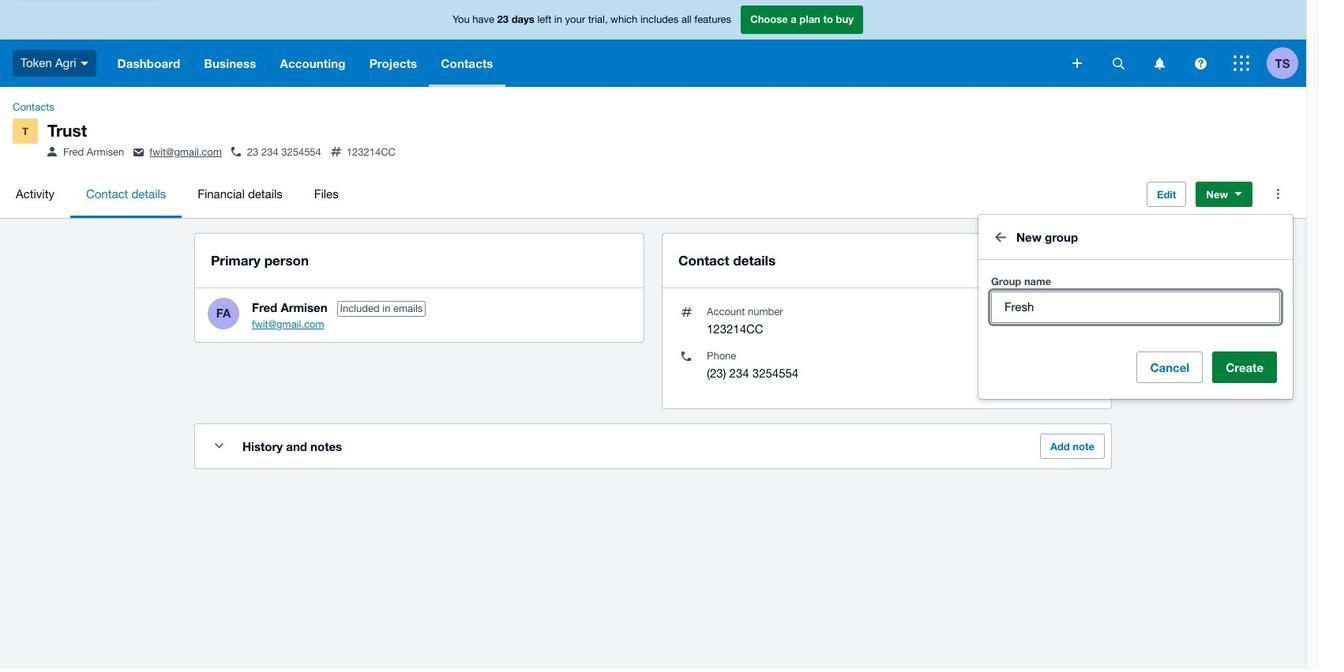 Task type: describe. For each thing, give the bounding box(es) containing it.
t
[[22, 125, 28, 137]]

fwit@gmail.com link for trust
[[150, 146, 222, 158]]

ts button
[[1267, 40, 1307, 87]]

activity button
[[0, 170, 70, 218]]

accounting button
[[268, 40, 358, 87]]

1 horizontal spatial fred armisen
[[252, 300, 328, 314]]

phone number image
[[231, 147, 241, 157]]

choose
[[751, 13, 788, 25]]

234 inside phone (23) 234 3254554
[[730, 366, 749, 380]]

your
[[565, 14, 586, 25]]

add note
[[1051, 440, 1095, 452]]

a
[[791, 13, 797, 25]]

edit
[[1157, 188, 1177, 200]]

financial details
[[198, 187, 283, 200]]

buy
[[836, 13, 854, 25]]

you have 23 days left in your trial, which includes all features
[[453, 13, 732, 25]]

details for financial details button
[[248, 187, 283, 200]]

create button
[[1213, 351, 1277, 383]]

0 vertical spatial fred armisen
[[63, 146, 124, 158]]

edit button
[[1147, 181, 1187, 207]]

have
[[473, 14, 495, 25]]

all
[[682, 14, 692, 25]]

1 horizontal spatial fred
[[252, 300, 278, 314]]

primary
[[211, 252, 261, 268]]

add
[[1051, 440, 1070, 452]]

business button
[[192, 40, 268, 87]]

(23)
[[707, 366, 726, 380]]

in inside you have 23 days left in your trial, which includes all features
[[554, 14, 562, 25]]

files button
[[298, 170, 354, 218]]

group
[[1045, 230, 1078, 244]]

0 horizontal spatial 3254554
[[281, 146, 321, 158]]

projects
[[369, 56, 417, 70]]

1 vertical spatial contact details
[[679, 252, 776, 268]]

financial
[[198, 187, 245, 200]]

0 vertical spatial 23
[[497, 13, 509, 25]]

trust
[[47, 121, 87, 141]]

primary person image
[[47, 147, 57, 157]]

2 horizontal spatial details
[[733, 252, 776, 268]]

new button
[[1196, 181, 1253, 207]]

contacts for 'contacts' link
[[13, 101, 54, 113]]

details for contact details button at left top
[[131, 187, 166, 200]]

plan
[[800, 13, 821, 25]]

accounting
[[280, 56, 346, 70]]

0 horizontal spatial fred
[[63, 146, 84, 158]]

group
[[991, 275, 1022, 287]]

23 234 3254554
[[247, 146, 321, 158]]

contact details button
[[70, 170, 182, 218]]

fwit@gmail.com for primary person
[[252, 318, 324, 330]]

new for new
[[1207, 188, 1229, 200]]

notes
[[311, 439, 342, 453]]

account
[[707, 305, 745, 317]]

email image
[[134, 148, 144, 156]]

history
[[243, 439, 283, 453]]

projects button
[[358, 40, 429, 87]]

included in emails
[[340, 302, 423, 314]]

dashboard link
[[106, 40, 192, 87]]

ts
[[1276, 56, 1290, 70]]

history and notes
[[243, 439, 342, 453]]



Task type: locate. For each thing, give the bounding box(es) containing it.
0 vertical spatial fred
[[63, 146, 84, 158]]

banner containing ts
[[0, 0, 1307, 87]]

trial,
[[588, 14, 608, 25]]

fwit@gmail.com right email image
[[150, 146, 222, 158]]

3254554 inside phone (23) 234 3254554
[[753, 366, 799, 380]]

1 vertical spatial contacts
[[13, 101, 54, 113]]

0 horizontal spatial armisen
[[87, 146, 124, 158]]

details inside button
[[131, 187, 166, 200]]

new inside group
[[1017, 230, 1042, 244]]

fred
[[63, 146, 84, 158], [252, 300, 278, 314]]

1 vertical spatial 3254554
[[753, 366, 799, 380]]

contacts down you
[[441, 56, 493, 70]]

phone
[[707, 350, 737, 362]]

123214cc right account number image at top
[[347, 146, 396, 158]]

account number image
[[331, 147, 341, 157]]

1 horizontal spatial contact details
[[679, 252, 776, 268]]

fwit@gmail.com link right email image
[[150, 146, 222, 158]]

0 vertical spatial in
[[554, 14, 562, 25]]

left
[[538, 14, 552, 25]]

note
[[1073, 440, 1095, 452]]

1 horizontal spatial 234
[[730, 366, 749, 380]]

new right edit
[[1207, 188, 1229, 200]]

fred armisen down person
[[252, 300, 328, 314]]

0 vertical spatial contact
[[86, 187, 128, 200]]

1 vertical spatial new
[[1017, 230, 1042, 244]]

1 horizontal spatial 3254554
[[753, 366, 799, 380]]

1 vertical spatial 123214cc
[[707, 322, 764, 335]]

1 horizontal spatial contact
[[679, 252, 730, 268]]

1 vertical spatial 234
[[730, 366, 749, 380]]

1 horizontal spatial details
[[248, 187, 283, 200]]

fa
[[216, 306, 231, 320]]

23
[[497, 13, 509, 25], [247, 146, 259, 158]]

features
[[695, 14, 732, 25]]

0 horizontal spatial 123214cc
[[347, 146, 396, 158]]

includes
[[641, 14, 679, 25]]

3254554 right (23)
[[753, 366, 799, 380]]

svg image
[[1234, 55, 1250, 71], [1113, 57, 1125, 69], [1195, 57, 1207, 69], [1073, 58, 1082, 68]]

0 horizontal spatial fwit@gmail.com
[[150, 146, 222, 158]]

activity
[[16, 187, 54, 200]]

contact details down email image
[[86, 187, 166, 200]]

1 vertical spatial fwit@gmail.com
[[252, 318, 324, 330]]

1 vertical spatial fred armisen
[[252, 300, 328, 314]]

armisen
[[87, 146, 124, 158], [281, 300, 328, 314]]

contact
[[86, 187, 128, 200], [679, 252, 730, 268]]

0 vertical spatial fwit@gmail.com
[[150, 146, 222, 158]]

234 right phone number 'icon'
[[261, 146, 279, 158]]

1 vertical spatial in
[[383, 302, 391, 314]]

new inside popup button
[[1207, 188, 1229, 200]]

contact up account
[[679, 252, 730, 268]]

0 horizontal spatial 234
[[261, 146, 279, 158]]

primary person
[[211, 252, 309, 268]]

new left group
[[1017, 230, 1042, 244]]

1 vertical spatial fwit@gmail.com link
[[252, 318, 324, 330]]

banner
[[0, 0, 1307, 87]]

0 vertical spatial armisen
[[87, 146, 124, 158]]

new
[[1207, 188, 1229, 200], [1017, 230, 1042, 244]]

cancel
[[1151, 360, 1190, 374]]

0 horizontal spatial contacts
[[13, 101, 54, 113]]

1 vertical spatial armisen
[[281, 300, 328, 314]]

fred right fa
[[252, 300, 278, 314]]

person
[[264, 252, 309, 268]]

contact inside button
[[86, 187, 128, 200]]

contact details up account
[[679, 252, 776, 268]]

contact details
[[86, 187, 166, 200], [679, 252, 776, 268]]

details
[[131, 187, 166, 200], [248, 187, 283, 200], [733, 252, 776, 268]]

financial details button
[[182, 170, 298, 218]]

new group
[[1017, 230, 1078, 244]]

0 horizontal spatial 23
[[247, 146, 259, 158]]

details up the number
[[733, 252, 776, 268]]

contacts button
[[429, 40, 505, 87]]

fwit@gmail.com link
[[150, 146, 222, 158], [252, 318, 324, 330]]

fwit@gmail.com link for primary person
[[252, 318, 324, 330]]

token
[[21, 56, 52, 69]]

armisen left email image
[[87, 146, 124, 158]]

123214cc inside account number 123214cc
[[707, 322, 764, 335]]

token agri button
[[0, 40, 106, 87]]

back image
[[985, 221, 1017, 253]]

1 vertical spatial contact
[[679, 252, 730, 268]]

files
[[314, 187, 339, 200]]

included
[[340, 302, 380, 314]]

account number 123214cc
[[707, 305, 783, 335]]

0 vertical spatial 123214cc
[[347, 146, 396, 158]]

in left emails
[[383, 302, 391, 314]]

choose a plan to buy
[[751, 13, 854, 25]]

23 right have
[[497, 13, 509, 25]]

contacts link
[[6, 100, 61, 115]]

234 right (23)
[[730, 366, 749, 380]]

group containing new group
[[979, 215, 1293, 399]]

name
[[1025, 275, 1052, 287]]

armisen down person
[[281, 300, 328, 314]]

actions menu image
[[1262, 178, 1294, 210]]

1 vertical spatial 23
[[247, 146, 259, 158]]

number
[[748, 305, 783, 317]]

details down email image
[[131, 187, 166, 200]]

contacts up t
[[13, 101, 54, 113]]

3254554
[[281, 146, 321, 158], [753, 366, 799, 380]]

to
[[824, 13, 833, 25]]

1 horizontal spatial svg image
[[1155, 57, 1165, 69]]

details inside button
[[248, 187, 283, 200]]

fred right primary person image
[[63, 146, 84, 158]]

0 horizontal spatial in
[[383, 302, 391, 314]]

details right the financial
[[248, 187, 283, 200]]

23 right phone number 'icon'
[[247, 146, 259, 158]]

0 vertical spatial 234
[[261, 146, 279, 158]]

token agri
[[21, 56, 76, 69]]

fwit@gmail.com
[[150, 146, 222, 158], [252, 318, 324, 330]]

agri
[[55, 56, 76, 69]]

0 vertical spatial contacts
[[441, 56, 493, 70]]

which
[[611, 14, 638, 25]]

0 vertical spatial fwit@gmail.com link
[[150, 146, 222, 158]]

you
[[453, 14, 470, 25]]

fwit@gmail.com for trust
[[150, 146, 222, 158]]

1 vertical spatial fred
[[252, 300, 278, 314]]

0 horizontal spatial svg image
[[80, 61, 88, 65]]

0 horizontal spatial new
[[1017, 230, 1042, 244]]

fwit@gmail.com down person
[[252, 318, 324, 330]]

emails
[[393, 302, 423, 314]]

1 horizontal spatial 123214cc
[[707, 322, 764, 335]]

0 horizontal spatial fred armisen
[[63, 146, 124, 158]]

fred armisen
[[63, 146, 124, 158], [252, 300, 328, 314]]

0 horizontal spatial details
[[131, 187, 166, 200]]

0 vertical spatial 3254554
[[281, 146, 321, 158]]

1 horizontal spatial fwit@gmail.com link
[[252, 318, 324, 330]]

svg image inside token agri popup button
[[80, 61, 88, 65]]

days
[[512, 13, 535, 25]]

0 vertical spatial contact details
[[86, 187, 166, 200]]

234
[[261, 146, 279, 158], [730, 366, 749, 380]]

business
[[204, 56, 256, 70]]

1 horizontal spatial in
[[554, 14, 562, 25]]

0 vertical spatial new
[[1207, 188, 1229, 200]]

group name
[[991, 275, 1052, 287]]

toggle button
[[203, 430, 235, 462]]

svg image
[[1155, 57, 1165, 69], [80, 61, 88, 65]]

contact right activity
[[86, 187, 128, 200]]

phone (23) 234 3254554
[[707, 350, 799, 380]]

toggle image
[[214, 443, 223, 449]]

1 horizontal spatial 23
[[497, 13, 509, 25]]

Group name field
[[992, 292, 1280, 322]]

123214cc
[[347, 146, 396, 158], [707, 322, 764, 335]]

new for new group
[[1017, 230, 1042, 244]]

fred armisen down trust
[[63, 146, 124, 158]]

3254554 left account number image at top
[[281, 146, 321, 158]]

contacts for contacts dropdown button
[[441, 56, 493, 70]]

in
[[554, 14, 562, 25], [383, 302, 391, 314]]

0 horizontal spatial contact details
[[86, 187, 166, 200]]

1 horizontal spatial armisen
[[281, 300, 328, 314]]

and
[[286, 439, 307, 453]]

contacts inside dropdown button
[[441, 56, 493, 70]]

1 horizontal spatial new
[[1207, 188, 1229, 200]]

0 horizontal spatial fwit@gmail.com link
[[150, 146, 222, 158]]

1 horizontal spatial contacts
[[441, 56, 493, 70]]

in right left
[[554, 14, 562, 25]]

fwit@gmail.com link down person
[[252, 318, 324, 330]]

dashboard
[[117, 56, 180, 70]]

menu containing activity
[[0, 170, 1134, 218]]

contact details inside button
[[86, 187, 166, 200]]

group
[[979, 215, 1293, 399]]

1 horizontal spatial fwit@gmail.com
[[252, 318, 324, 330]]

add note button
[[1040, 433, 1105, 459]]

0 horizontal spatial contact
[[86, 187, 128, 200]]

contacts
[[441, 56, 493, 70], [13, 101, 54, 113]]

menu
[[0, 170, 1134, 218]]

123214cc down account
[[707, 322, 764, 335]]

cancel button
[[1137, 351, 1203, 383]]

create
[[1226, 360, 1264, 374]]



Task type: vqa. For each thing, say whether or not it's contained in the screenshot.
Included
yes



